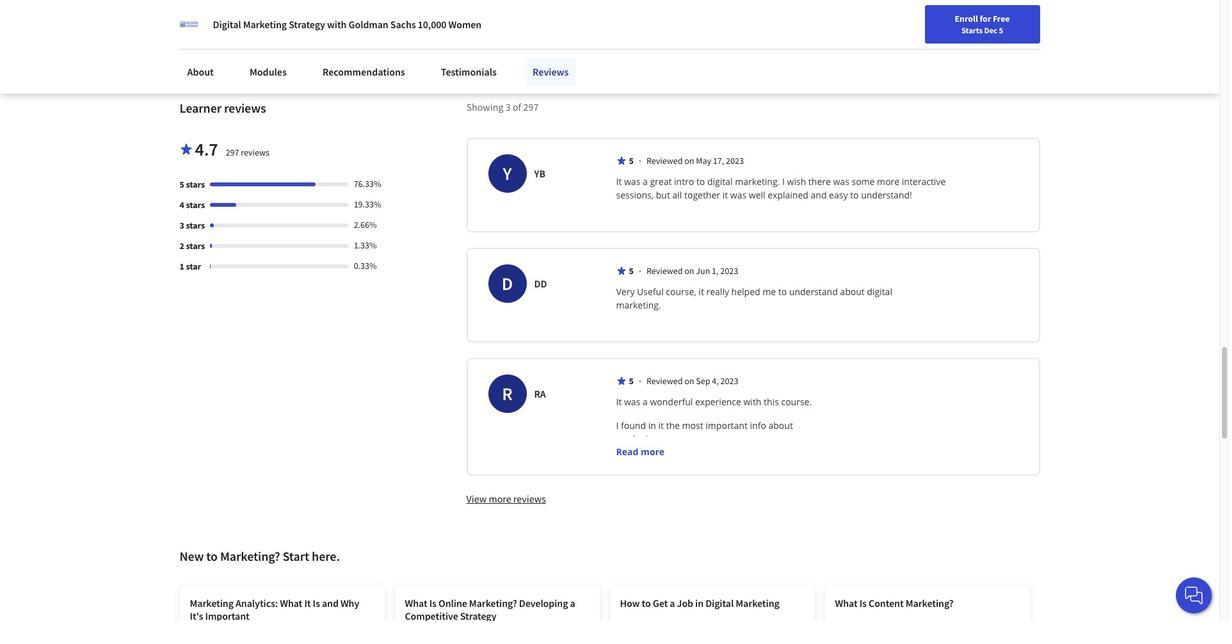 Task type: vqa. For each thing, say whether or not it's contained in the screenshot.
R
yes



Task type: locate. For each thing, give the bounding box(es) containing it.
with
[[327, 18, 347, 31], [744, 396, 762, 408], [758, 460, 776, 472]]

it for helped
[[699, 285, 704, 298]]

2023
[[726, 155, 744, 166], [721, 265, 738, 276], [721, 375, 739, 387]]

on left sep
[[685, 375, 695, 387]]

marketing? right content
[[906, 597, 954, 609]]

what is online marketing? developing a competitive strategy
[[405, 597, 575, 621]]

new to marketing? start here.
[[180, 548, 340, 564]]

1 what from the left
[[280, 597, 302, 609]]

0 vertical spatial it
[[616, 175, 622, 187]]

is left online
[[430, 597, 437, 609]]

what inside what is online marketing? developing a competitive strategy
[[405, 597, 428, 609]]

goldman
[[349, 18, 389, 31]]

0 horizontal spatial is
[[313, 597, 320, 609]]

i left wish
[[783, 175, 785, 187]]

and down the there
[[811, 189, 827, 201]]

is inside 'link'
[[860, 597, 867, 609]]

found
[[621, 419, 646, 431]]

on left jun
[[685, 265, 695, 276]]

0 horizontal spatial in
[[648, 419, 656, 431]]

and inside marketing analytics: what it is and why it's important
[[322, 597, 339, 609]]

0 horizontal spatial i
[[616, 419, 619, 431]]

reviewed for r
[[647, 375, 683, 387]]

marketing? left start
[[220, 548, 280, 564]]

well
[[749, 189, 766, 201]]

with left goldman
[[327, 18, 347, 31]]

2 vertical spatial on
[[685, 375, 695, 387]]

was up easy
[[833, 175, 850, 187]]

what for what is online marketing? developing a competitive strategy
[[405, 597, 428, 609]]

1 horizontal spatial digital
[[706, 597, 734, 609]]

get
[[653, 597, 668, 609]]

marketing? for what is content marketing?
[[906, 597, 954, 609]]

it right 'together'
[[723, 189, 728, 201]]

0 vertical spatial digital
[[708, 175, 733, 187]]

5 up found
[[629, 375, 634, 387]]

enroll
[[955, 13, 978, 24]]

2 vertical spatial with
[[758, 460, 776, 472]]

it inside "it was a great intro to digital marketing. i wish there was some more interactive sessions, but all together it was well explained and easy to understand!"
[[723, 189, 728, 201]]

0 vertical spatial reviewed
[[647, 155, 683, 166]]

1 vertical spatial on
[[685, 265, 695, 276]]

testimonials link
[[433, 58, 505, 86]]

2 vertical spatial 2023
[[721, 375, 739, 387]]

to inside very useful course, it really helped me to understand about digital marketing.
[[779, 285, 787, 298]]

about right understand
[[840, 285, 865, 298]]

marketing
[[243, 18, 287, 31], [190, 597, 234, 609], [736, 597, 780, 609]]

stars up the 4 stars in the top of the page
[[186, 178, 205, 190]]

a inside "it was a great intro to digital marketing. i wish there was some more interactive sessions, but all together it was well explained and easy to understand!"
[[643, 175, 648, 187]]

2 vertical spatial marketing.
[[616, 433, 661, 445]]

1 vertical spatial 2023
[[721, 265, 738, 276]]

2 vertical spatial it
[[659, 419, 664, 431]]

reviews
[[533, 65, 569, 78]]

marketing?
[[220, 548, 280, 564], [469, 597, 517, 609], [906, 597, 954, 609]]

analytics:
[[236, 597, 278, 609]]

strategy inside what is online marketing? developing a competitive strategy
[[460, 609, 497, 621]]

digital
[[708, 175, 733, 187], [867, 285, 893, 298]]

strategy right competitive at the bottom of the page
[[460, 609, 497, 621]]

reviewed
[[647, 155, 683, 166], [647, 265, 683, 276], [647, 375, 683, 387]]

2 horizontal spatial is
[[860, 597, 867, 609]]

stars right 2
[[186, 240, 205, 251]]

None search field
[[183, 8, 490, 34]]

about inside very useful course, it really helped me to understand about digital marketing.
[[840, 285, 865, 298]]

was up found
[[624, 396, 641, 408]]

5 up sessions,
[[629, 155, 634, 166]]

in right job
[[696, 597, 704, 609]]

2 vertical spatial reviewed
[[647, 375, 683, 387]]

a left great at the right
[[643, 175, 648, 187]]

and
[[811, 189, 827, 201], [322, 597, 339, 609]]

it inside i found in it the most important info about marketing. so thankful to pass such a course with a 100% degree
[[659, 419, 664, 431]]

2023 for d
[[721, 265, 738, 276]]

read more
[[616, 445, 665, 458]]

helped
[[732, 285, 761, 298]]

1 vertical spatial reviews
[[241, 146, 270, 158]]

1 vertical spatial 3
[[180, 219, 184, 231]]

1 horizontal spatial is
[[430, 597, 437, 609]]

more inside button
[[641, 445, 665, 458]]

it inside "it was a great intro to digital marketing. i wish there was some more interactive sessions, but all together it was well explained and easy to understand!"
[[616, 175, 622, 187]]

1 horizontal spatial what
[[405, 597, 428, 609]]

to up 'together'
[[697, 175, 705, 187]]

reviews right the view
[[513, 492, 546, 505]]

reviewed up wonderful
[[647, 375, 683, 387]]

3 is from the left
[[860, 597, 867, 609]]

starts
[[962, 25, 983, 35]]

3 stars from the top
[[186, 219, 205, 231]]

stars down the 4 stars in the top of the page
[[186, 219, 205, 231]]

more up understand!
[[877, 175, 900, 187]]

2023 for r
[[721, 375, 739, 387]]

digital right job
[[706, 597, 734, 609]]

0 horizontal spatial it
[[659, 419, 664, 431]]

1 vertical spatial digital
[[867, 285, 893, 298]]

it was a great intro to digital marketing. i wish there was some more interactive sessions, but all together it was well explained and easy to understand!
[[616, 175, 948, 201]]

1 vertical spatial 297
[[226, 146, 239, 158]]

1 vertical spatial strategy
[[460, 609, 497, 621]]

is
[[313, 597, 320, 609], [430, 597, 437, 609], [860, 597, 867, 609]]

4.7
[[195, 137, 218, 160]]

to right new
[[206, 548, 218, 564]]

1 horizontal spatial more
[[641, 445, 665, 458]]

pass
[[677, 460, 696, 472]]

3 on from the top
[[685, 375, 695, 387]]

in
[[648, 419, 656, 431], [696, 597, 704, 609]]

0 horizontal spatial marketing?
[[220, 548, 280, 564]]

0 vertical spatial on
[[685, 155, 695, 166]]

1 vertical spatial with
[[744, 396, 762, 408]]

3 up 2
[[180, 219, 184, 231]]

0 horizontal spatial about
[[769, 419, 793, 431]]

a right the get
[[670, 597, 675, 609]]

it up found
[[616, 396, 622, 408]]

what left content
[[835, 597, 858, 609]]

297
[[524, 100, 539, 113], [226, 146, 239, 158]]

1 horizontal spatial marketing
[[243, 18, 287, 31]]

0 horizontal spatial and
[[322, 597, 339, 609]]

on for r
[[685, 375, 695, 387]]

1 vertical spatial more
[[641, 445, 665, 458]]

5 for r
[[629, 375, 634, 387]]

0 vertical spatial it
[[723, 189, 728, 201]]

easy
[[829, 189, 848, 201]]

is left content
[[860, 597, 867, 609]]

dec
[[985, 25, 998, 35]]

in inside i found in it the most important info about marketing. so thankful to pass such a course with a 100% degree
[[648, 419, 656, 431]]

more right the view
[[489, 492, 511, 505]]

it
[[723, 189, 728, 201], [699, 285, 704, 298], [659, 419, 664, 431]]

with left this at the bottom of the page
[[744, 396, 762, 408]]

reviewed for d
[[647, 265, 683, 276]]

1 on from the top
[[685, 155, 695, 166]]

1 vertical spatial it
[[616, 396, 622, 408]]

3 what from the left
[[835, 597, 858, 609]]

1 horizontal spatial and
[[811, 189, 827, 201]]

1 vertical spatial it
[[699, 285, 704, 298]]

i left found
[[616, 419, 619, 431]]

it inside marketing analytics: what it is and why it's important
[[304, 597, 311, 609]]

marketing. down useful
[[616, 299, 661, 311]]

2 is from the left
[[430, 597, 437, 609]]

0 vertical spatial in
[[648, 419, 656, 431]]

what right analytics:
[[280, 597, 302, 609]]

5 right 'dec'
[[999, 25, 1004, 35]]

to left the pass
[[666, 460, 675, 472]]

2023 right 1,
[[721, 265, 738, 276]]

0 vertical spatial reviews
[[224, 100, 266, 116]]

sep
[[696, 375, 711, 387]]

2 vertical spatial reviews
[[513, 492, 546, 505]]

2 on from the top
[[685, 265, 695, 276]]

modules
[[250, 65, 287, 78]]

it left why on the left
[[304, 597, 311, 609]]

more
[[877, 175, 900, 187], [641, 445, 665, 458], [489, 492, 511, 505]]

more up thankful at the bottom
[[641, 445, 665, 458]]

modules link
[[242, 58, 294, 86]]

marketing? right online
[[469, 597, 517, 609]]

0 horizontal spatial marketing
[[190, 597, 234, 609]]

0 horizontal spatial more
[[489, 492, 511, 505]]

2 vertical spatial more
[[489, 492, 511, 505]]

1 horizontal spatial in
[[696, 597, 704, 609]]

it inside very useful course, it really helped me to understand about digital marketing.
[[699, 285, 704, 298]]

4
[[180, 199, 184, 210]]

what inside 'link'
[[835, 597, 858, 609]]

0 vertical spatial strategy
[[289, 18, 325, 31]]

about
[[840, 285, 865, 298], [769, 419, 793, 431]]

2 horizontal spatial it
[[723, 189, 728, 201]]

i
[[783, 175, 785, 187], [616, 419, 619, 431]]

in right found
[[648, 419, 656, 431]]

marketing. up well
[[735, 175, 780, 187]]

marketing. up read more at the right bottom
[[616, 433, 661, 445]]

a inside what is online marketing? developing a competitive strategy
[[570, 597, 575, 609]]

1 horizontal spatial it
[[699, 285, 704, 298]]

1 horizontal spatial 297
[[524, 100, 539, 113]]

1 horizontal spatial i
[[783, 175, 785, 187]]

y
[[503, 162, 512, 185]]

is left why on the left
[[313, 597, 320, 609]]

2 horizontal spatial marketing?
[[906, 597, 954, 609]]

to inside i found in it the most important info about marketing. so thankful to pass such a course with a 100% degree
[[666, 460, 675, 472]]

marketing. inside "it was a great intro to digital marketing. i wish there was some more interactive sessions, but all together it was well explained and easy to understand!"
[[735, 175, 780, 187]]

intro
[[674, 175, 694, 187]]

about right "info"
[[769, 419, 793, 431]]

1 vertical spatial marketing.
[[616, 299, 661, 311]]

4 stars from the top
[[186, 240, 205, 251]]

with right 'course'
[[758, 460, 776, 472]]

2023 right 4,
[[721, 375, 739, 387]]

very useful course, it really helped me to understand about digital marketing.
[[616, 285, 895, 311]]

it
[[616, 175, 622, 187], [616, 396, 622, 408], [304, 597, 311, 609]]

1 horizontal spatial digital
[[867, 285, 893, 298]]

297 right the of at the left top of page
[[524, 100, 539, 113]]

read more button
[[616, 445, 665, 458]]

0 vertical spatial about
[[840, 285, 865, 298]]

1 horizontal spatial 3
[[506, 100, 511, 113]]

to
[[697, 175, 705, 187], [851, 189, 859, 201], [779, 285, 787, 298], [666, 460, 675, 472], [206, 548, 218, 564], [642, 597, 651, 609]]

it left really
[[699, 285, 704, 298]]

2023 right 17,
[[726, 155, 744, 166]]

i inside i found in it the most important info about marketing. so thankful to pass such a course with a 100% degree
[[616, 419, 619, 431]]

marketing? inside 'link'
[[906, 597, 954, 609]]

0 vertical spatial digital
[[213, 18, 241, 31]]

marketing? inside what is online marketing? developing a competitive strategy
[[469, 597, 517, 609]]

1.33%
[[354, 239, 377, 251]]

learner reviews
[[180, 100, 266, 116]]

2 horizontal spatial what
[[835, 597, 858, 609]]

1 horizontal spatial strategy
[[460, 609, 497, 621]]

1 is from the left
[[313, 597, 320, 609]]

important
[[205, 609, 250, 621]]

it left the
[[659, 419, 664, 431]]

digital marketing strategy with goldman sachs 10,000 women
[[213, 18, 482, 31]]

5 up 4
[[180, 178, 184, 190]]

17,
[[713, 155, 724, 166]]

0 horizontal spatial what
[[280, 597, 302, 609]]

is inside what is online marketing? developing a competitive strategy
[[430, 597, 437, 609]]

reviewed on sep 4, 2023
[[647, 375, 739, 387]]

2
[[180, 240, 184, 251]]

what is online marketing? developing a competitive strategy link
[[395, 586, 600, 621]]

1 vertical spatial reviewed
[[647, 265, 683, 276]]

may
[[696, 155, 712, 166]]

0 vertical spatial marketing.
[[735, 175, 780, 187]]

reviews right 4.7
[[241, 146, 270, 158]]

2 stars from the top
[[186, 199, 205, 210]]

on left may
[[685, 155, 695, 166]]

is for what is online marketing? developing a competitive strategy
[[430, 597, 437, 609]]

explained
[[768, 189, 809, 201]]

testimonials
[[441, 65, 497, 78]]

0 vertical spatial 297
[[524, 100, 539, 113]]

1 vertical spatial and
[[322, 597, 339, 609]]

2 horizontal spatial marketing
[[736, 597, 780, 609]]

2 vertical spatial it
[[304, 597, 311, 609]]

for
[[980, 13, 991, 24]]

2 reviewed from the top
[[647, 265, 683, 276]]

it for it was a great intro to digital marketing. i wish there was some more interactive sessions, but all together it was well explained and easy to understand!
[[616, 175, 622, 187]]

297 right 4.7
[[226, 146, 239, 158]]

view
[[467, 492, 487, 505]]

to right the me
[[779, 285, 787, 298]]

and left why on the left
[[322, 597, 339, 609]]

strategy up "modules" link
[[289, 18, 325, 31]]

reviews
[[224, 100, 266, 116], [241, 146, 270, 158], [513, 492, 546, 505]]

read
[[616, 445, 639, 458]]

course
[[728, 460, 756, 472]]

1 vertical spatial i
[[616, 419, 619, 431]]

i found in it the most important info about marketing. so thankful to pass such a course with a 100% degree
[[616, 419, 811, 485]]

0 horizontal spatial 297
[[226, 146, 239, 158]]

5 up "very"
[[629, 265, 634, 276]]

3 left the of at the left top of page
[[506, 100, 511, 113]]

0 vertical spatial more
[[877, 175, 900, 187]]

it's
[[190, 609, 203, 621]]

really
[[707, 285, 729, 298]]

0 horizontal spatial digital
[[708, 175, 733, 187]]

reviews down modules
[[224, 100, 266, 116]]

1 reviewed from the top
[[647, 155, 683, 166]]

1 stars from the top
[[186, 178, 205, 190]]

0 vertical spatial with
[[327, 18, 347, 31]]

a right such
[[720, 460, 725, 472]]

2 horizontal spatial more
[[877, 175, 900, 187]]

reviews link
[[525, 58, 577, 86]]

0 vertical spatial and
[[811, 189, 827, 201]]

reviews for 297 reviews
[[241, 146, 270, 158]]

3 reviewed from the top
[[647, 375, 683, 387]]

on for y
[[685, 155, 695, 166]]

digital right goldman sachs image
[[213, 18, 241, 31]]

0 vertical spatial i
[[783, 175, 785, 187]]

1 horizontal spatial about
[[840, 285, 865, 298]]

wonderful
[[650, 396, 693, 408]]

reviewed up great at the right
[[647, 155, 683, 166]]

chat with us image
[[1184, 585, 1205, 606]]

1 vertical spatial about
[[769, 419, 793, 431]]

1 horizontal spatial marketing?
[[469, 597, 517, 609]]

0 horizontal spatial 3
[[180, 219, 184, 231]]

stars right 4
[[186, 199, 205, 210]]

understand!
[[861, 189, 912, 201]]

it up sessions,
[[616, 175, 622, 187]]

reviewed up useful
[[647, 265, 683, 276]]

a right developing
[[570, 597, 575, 609]]

stars for 3 stars
[[186, 219, 205, 231]]

showing
[[467, 100, 504, 113]]

2 what from the left
[[405, 597, 428, 609]]

digital inside very useful course, it really helped me to understand about digital marketing.
[[867, 285, 893, 298]]

what left online
[[405, 597, 428, 609]]

0 vertical spatial 2023
[[726, 155, 744, 166]]



Task type: describe. For each thing, give the bounding box(es) containing it.
on for d
[[685, 265, 695, 276]]

dd
[[534, 277, 547, 290]]

there
[[809, 175, 831, 187]]

what is content marketing? link
[[825, 586, 1030, 621]]

3 stars
[[180, 219, 205, 231]]

5 inside enroll for free starts dec 5
[[999, 25, 1004, 35]]

4 stars
[[180, 199, 205, 210]]

such
[[698, 460, 718, 472]]

marketing analytics: what it is and why it's important link
[[180, 586, 385, 621]]

free
[[993, 13, 1010, 24]]

showing 3 of 297
[[467, 100, 539, 113]]

digital inside "it was a great intro to digital marketing. i wish there was some more interactive sessions, but all together it was well explained and easy to understand!"
[[708, 175, 733, 187]]

it for most
[[659, 419, 664, 431]]

about link
[[180, 58, 222, 86]]

0 horizontal spatial digital
[[213, 18, 241, 31]]

is inside marketing analytics: what it is and why it's important
[[313, 597, 320, 609]]

1 vertical spatial digital
[[706, 597, 734, 609]]

sachs
[[391, 18, 416, 31]]

what inside marketing analytics: what it is and why it's important
[[280, 597, 302, 609]]

wish
[[787, 175, 806, 187]]

100%
[[786, 460, 808, 472]]

i inside "it was a great intro to digital marketing. i wish there was some more interactive sessions, but all together it was well explained and easy to understand!"
[[783, 175, 785, 187]]

english button
[[951, 0, 1028, 42]]

more for read more
[[641, 445, 665, 458]]

ra
[[534, 387, 546, 400]]

how to get a job in digital marketing
[[620, 597, 780, 609]]

0 vertical spatial 3
[[506, 100, 511, 113]]

reviews for learner reviews
[[224, 100, 266, 116]]

and inside "it was a great intro to digital marketing. i wish there was some more interactive sessions, but all together it was well explained and easy to understand!"
[[811, 189, 827, 201]]

info
[[750, 419, 766, 431]]

marketing. inside i found in it the most important info about marketing. so thankful to pass such a course with a 100% degree
[[616, 433, 661, 445]]

stars for 5 stars
[[186, 178, 205, 190]]

about inside i found in it the most important info about marketing. so thankful to pass such a course with a 100% degree
[[769, 419, 793, 431]]

2.66%
[[354, 219, 377, 230]]

was up sessions,
[[624, 175, 641, 187]]

competitive
[[405, 609, 458, 621]]

this
[[764, 396, 779, 408]]

the
[[666, 419, 680, 431]]

reviewed on may 17, 2023
[[647, 155, 744, 166]]

how to get a job in digital marketing link
[[610, 586, 815, 621]]

view more reviews
[[467, 492, 546, 505]]

degree
[[616, 473, 646, 485]]

why
[[341, 597, 359, 609]]

marketing analytics: what it is and why it's important
[[190, 597, 359, 621]]

sessions,
[[616, 189, 654, 201]]

0 horizontal spatial strategy
[[289, 18, 325, 31]]

recommendations
[[323, 65, 405, 78]]

what for what is content marketing?
[[835, 597, 858, 609]]

course.
[[782, 396, 812, 408]]

a left wonderful
[[643, 396, 648, 408]]

1,
[[712, 265, 719, 276]]

reviewed on jun 1, 2023
[[647, 265, 738, 276]]

stars for 2 stars
[[186, 240, 205, 251]]

experience
[[695, 396, 741, 408]]

english
[[974, 14, 1005, 27]]

with inside i found in it the most important info about marketing. so thankful to pass such a course with a 100% degree
[[758, 460, 776, 472]]

important
[[706, 419, 748, 431]]

5 stars
[[180, 178, 205, 190]]

developing
[[519, 597, 568, 609]]

more inside "it was a great intro to digital marketing. i wish there was some more interactive sessions, but all together it was well explained and easy to understand!"
[[877, 175, 900, 187]]

1 star
[[180, 260, 201, 272]]

very
[[616, 285, 635, 298]]

5 for d
[[629, 265, 634, 276]]

how
[[620, 597, 640, 609]]

shopping cart: 1 item image
[[920, 10, 945, 30]]

reviewed for y
[[647, 155, 683, 166]]

was left well
[[731, 189, 747, 201]]

5 for y
[[629, 155, 634, 166]]

understand
[[789, 285, 838, 298]]

here.
[[312, 548, 340, 564]]

goldman sachs image
[[180, 15, 198, 33]]

interactive
[[902, 175, 946, 187]]

it was a wonderful experience with this course.
[[616, 396, 812, 408]]

recommendations link
[[315, 58, 413, 86]]

it for it was a wonderful experience with this course.
[[616, 396, 622, 408]]

to right easy
[[851, 189, 859, 201]]

d
[[502, 272, 513, 295]]

marketing. inside very useful course, it really helped me to understand about digital marketing.
[[616, 299, 661, 311]]

r
[[502, 382, 513, 405]]

0.33%
[[354, 260, 377, 271]]

297 reviews
[[226, 146, 270, 158]]

about
[[187, 65, 214, 78]]

10,000
[[418, 18, 447, 31]]

what is content marketing?
[[835, 597, 954, 609]]

together
[[685, 189, 720, 201]]

view more reviews link
[[467, 492, 546, 506]]

to left the get
[[642, 597, 651, 609]]

but
[[656, 189, 670, 201]]

marketing inside marketing analytics: what it is and why it's important
[[190, 597, 234, 609]]

more for view more reviews
[[489, 492, 511, 505]]

4,
[[712, 375, 719, 387]]

2 stars
[[180, 240, 205, 251]]

women
[[449, 18, 482, 31]]

marketing? for what is online marketing? developing a competitive strategy
[[469, 597, 517, 609]]

is for what is content marketing?
[[860, 597, 867, 609]]

job
[[677, 597, 694, 609]]

new
[[180, 548, 204, 564]]

some
[[852, 175, 875, 187]]

1 vertical spatial in
[[696, 597, 704, 609]]

start
[[283, 548, 309, 564]]

stars for 4 stars
[[186, 199, 205, 210]]

a left the 100% at the bottom
[[778, 460, 783, 472]]

2023 for y
[[726, 155, 744, 166]]

great
[[650, 175, 672, 187]]

all
[[673, 189, 682, 201]]

me
[[763, 285, 776, 298]]

star
[[186, 260, 201, 272]]

19.33%
[[354, 198, 381, 210]]

so
[[616, 460, 627, 472]]



